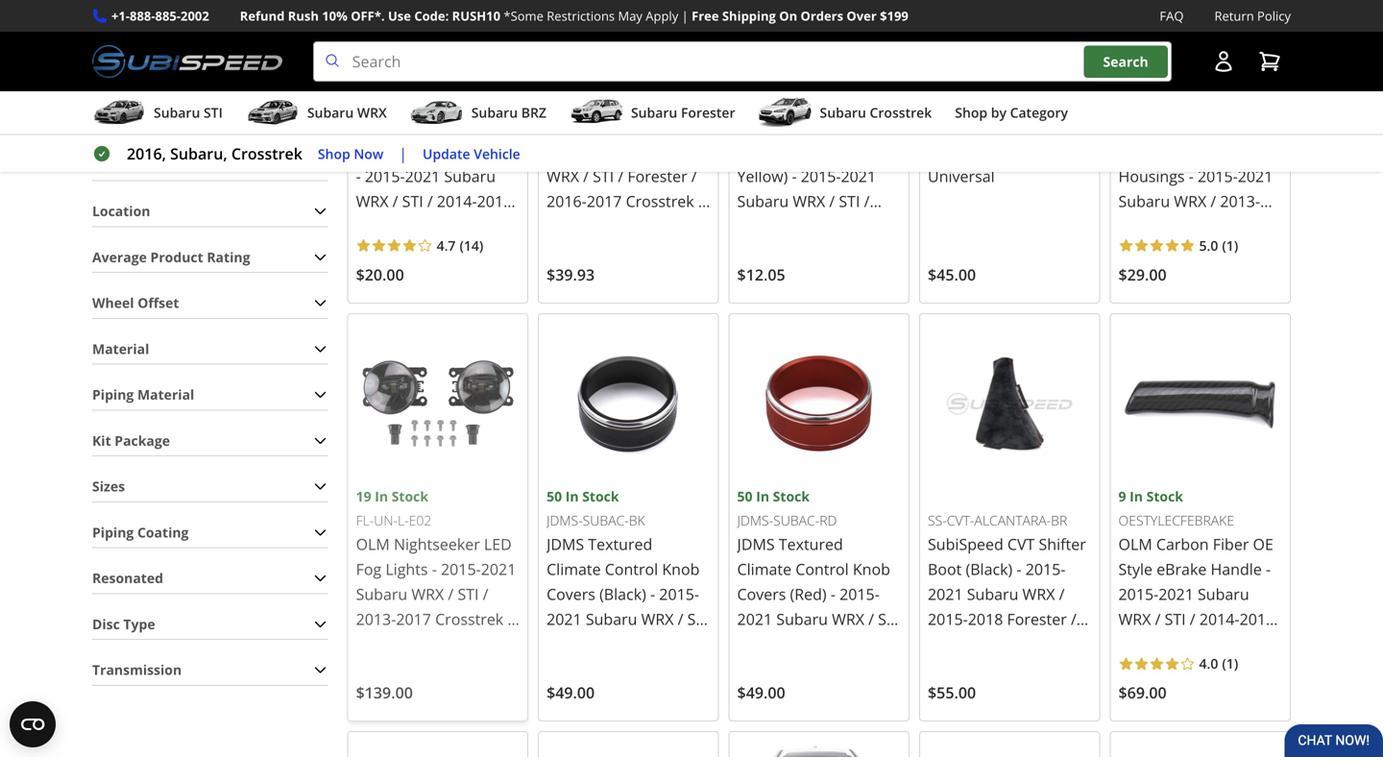 Task type: vqa. For each thing, say whether or not it's contained in the screenshot.


Task type: describe. For each thing, give the bounding box(es) containing it.
ss-
[[928, 511, 947, 530]]

subispeed cvt shifter boot (black) - 2015-2021 subaru wrx / 2015-2018 forester / 2015-2017 crosstrek image
[[928, 322, 1092, 486]]

2015- inside 50 in stock jdms-subac-rd jdms textured climate control knob covers (red) - 2015- 2021 subaru wrx / sti / 2014-2018 forester / 2016-2021 crosstrek
[[840, 584, 880, 604]]

s
[[500, 659, 509, 679]]

in for jdms textured climate control knob covers (red) - 2015- 2021 subaru wrx / sti / 2014-2018 forester / 2016-2021 crosstrek
[[757, 487, 770, 505]]

2018 inside ss-cvt-alcantara-br subispeed cvt shifter boot (black) - 2015- 2021 subaru wrx / 2015-2018 forester / 2015-2017 crosstrek
[[968, 609, 1004, 629]]

$55.00
[[928, 683, 977, 703]]

2021 inside 9 in stock 15wrxmirpin-hy side view mirror pinstripes (highlighter yellow) - 2015-2021 subaru wrx / sti / 2013-2017 crosstrek
[[841, 166, 877, 186]]

toyota
[[445, 709, 494, 729]]

covers for (black)
[[547, 584, 596, 604]]

olm full replacement led license plate housings - 2015-2021 subaru wrx / 2013-2020 brz / 2014-2018 forester / 2016-2021 crosstrek / 2017-2020 impreza image
[[1119, 0, 1283, 68]]

impreza inside 50 in stock gcs-15wrx-coin gcs jdm style coin holder fuse box cover - 2015-2021 subaru wrx / sti / 2014-2018 forester / 2013-2017 crosstrek / 2017-2020 impreza
[[356, 265, 415, 286]]

86
[[498, 709, 515, 729]]

piping for piping coating
[[92, 523, 134, 541]]

5000k
[[1010, 141, 1053, 161]]

subaru inside 50 in stock gcs-15wrx-coin gcs jdm style coin holder fuse box cover - 2015-2021 subaru wrx / sti / 2014-2018 forester / 2013-2017 crosstrek / 2017-2020 impreza
[[444, 166, 496, 186]]

stock for side view mirror pinstripes (highlighter yellow) - 2015-2021 subaru wrx / sti / 2013-2017 crosstrek
[[766, 69, 802, 87]]

2014- inside olm full replacement led license plate housings - 2015-2021 subaru wrx / 2013- 2020 brz / 2014-2018 forester / 2016-2021 crosstrek / 2017-2020 impreza
[[1200, 216, 1240, 236]]

sti inside 19 in stock fl-un-l-e02 olm nightseeker led fog lights - 2015-2021 subaru wrx / sti / 2013-2017 crosstrek / 2014-2018 forester 2013-2016 scion fr-s / 2013-2020 subaru brz / 2017-2019 toyota 86
[[458, 584, 479, 604]]

50 for gcs jdm style coin holder fuse box cover - 2015-2021 subaru wrx / sti / 2014-2018 forester / 2013-2017 crosstrek / 2017-2020 impreza
[[356, 69, 372, 87]]

2017- inside olm full replacement led license plate housings - 2015-2021 subaru wrx / 2013- 2020 brz / 2014-2018 forester / 2016-2021 crosstrek / 2017-2020 impreza
[[1201, 265, 1241, 286]]

replacement
[[1186, 116, 1280, 136]]

2013- inside olm full replacement led license plate housings - 2015-2021 subaru wrx / 2013- 2020 brz / 2014-2018 forester / 2016-2021 crosstrek / 2017-2020 impreza
[[1221, 191, 1261, 211]]

side
[[738, 116, 768, 136]]

stock for olm nightseeker led fog lights - 2015-2021 subaru wrx / sti / 2013-2017 crosstrek / 2014-2018 forester 2013-2016 scion fr-s / 2013-2020 subaru brz / 2017-2019 toyota 86
[[392, 487, 429, 505]]

- inside 19 in stock fl-un-l-e02 olm nightseeker led fog lights - 2015-2021 subaru wrx / sti / 2013-2017 crosstrek / 2014-2018 forester 2013-2016 scion fr-s / 2013-2020 subaru brz / 2017-2019 toyota 86
[[432, 559, 437, 579]]

) for olm full replacement led license plate housings - 2015-2021 subaru wrx / 2013- 2020 brz / 2014-2018 forester / 2016-2021 crosstrek / 2017-2020 impreza
[[1235, 236, 1239, 254]]

return policy
[[1215, 7, 1292, 25]]

2014- inside 50 in stock gcs-15wrx-coin gcs jdm style coin holder fuse box cover - 2015-2021 subaru wrx / sti / 2014-2018 forester / 2013-2017 crosstrek / 2017-2020 impreza
[[437, 191, 477, 211]]

shop for shop now
[[318, 144, 350, 163]]

olm inside 38 in stock n1-9005w-5000k olm al series bulb 9005 / h10 5000k - universal
[[928, 116, 962, 136]]

2015- inside 50 in stock jdms-subac-bk jdms textured climate control knob covers (black) - 2015- 2021 subaru wrx / sti / 2014-2018 forester / 2016-2021 crosstrek
[[660, 584, 700, 604]]

in for side view mirror pinstripes (highlighter yellow) - 2015-2021 subaru wrx / sti / 2013-2017 crosstrek
[[749, 69, 762, 87]]

wheel for wheel size
[[92, 156, 134, 174]]

jdms- for jdms textured climate control knob covers (black) - 2015- 2021 subaru wrx / sti / 2014-2018 forester / 2016-2021 crosstrek
[[547, 511, 583, 530]]

h10
[[977, 141, 1006, 161]]

refund
[[240, 7, 285, 25]]

stock for jdms textured climate control knob covers (red) - 2015- 2021 subaru wrx / sti / 2014-2018 forester / 2016-2021 crosstrek
[[773, 487, 810, 505]]

2018 inside 50 in stock gcs-15wrx-coin gcs jdm style coin holder fuse box cover - 2015-2021 subaru wrx / sti / 2014-2018 forester / 2013-2017 crosstrek / 2017-2020 impreza
[[477, 191, 512, 211]]

2017- inside 19 in stock fl-un-l-e02 olm nightseeker led fog lights - 2015-2021 subaru wrx / sti / 2013-2017 crosstrek / 2014-2018 forester 2013-2016 scion fr-s / 2013-2020 subaru brz / 2017-2019 toyota 86
[[366, 709, 406, 729]]

2017 for subaru ac vent - right hand - 2016 subaru wrx / sti / forester / 2016-2017 crosstrek / 2015-2016 impreza
[[587, 191, 622, 211]]

2016- inside 50 in stock jdms-subac-rd jdms textured climate control knob covers (red) - 2015- 2021 subaru wrx / sti / 2014-2018 forester / 2016-2021 crosstrek
[[738, 659, 778, 679]]

9 in stock oestylecfebrake
[[1119, 487, 1235, 530]]

stock for jdms textured climate control knob covers (black) - 2015- 2021 subaru wrx / sti / 2014-2018 forester / 2016-2021 crosstrek
[[583, 487, 619, 505]]

subaru inside 50 in stock jdms-subac-bk jdms textured climate control knob covers (black) - 2015- 2021 subaru wrx / sti / 2014-2018 forester / 2016-2021 crosstrek
[[586, 609, 638, 629]]

- inside 9 in stock 15wrxmirpin-hy side view mirror pinstripes (highlighter yellow) - 2015-2021 subaru wrx / sti / 2013-2017 crosstrek
[[792, 166, 797, 186]]

jdms for jdms textured climate control knob covers (red) - 2015- 2021 subaru wrx / sti / 2014-2018 forester / 2016-2021 crosstrek
[[738, 534, 775, 554]]

subaru inside 50 in stock jdms-subac-rd jdms textured climate control knob covers (red) - 2015- 2021 subaru wrx / sti / 2014-2018 forester / 2016-2021 crosstrek
[[777, 609, 828, 629]]

( for $69.00
[[1223, 654, 1227, 673]]

19 in stock fl-un-l-e02 olm nightseeker led fog lights - 2015-2021 subaru wrx / sti / 2013-2017 crosstrek / 2014-2018 forester 2013-2016 scion fr-s / 2013-2020 subaru brz / 2017-2019 toyota 86
[[356, 487, 519, 729]]

2020 inside 19 in stock fl-un-l-e02 olm nightseeker led fog lights - 2015-2021 subaru wrx / sti / 2013-2017 crosstrek / 2014-2018 forester 2013-2016 scion fr-s / 2013-2020 subaru brz / 2017-2019 toyota 86
[[396, 684, 431, 704]]

gcs-
[[356, 93, 386, 111]]

jdm
[[389, 116, 419, 136]]

15wrx-
[[386, 93, 433, 111]]

5.0
[[1200, 236, 1219, 254]]

/ inside 38 in stock n1-9005w-5000k olm al series bulb 9005 / h10 5000k - universal
[[968, 141, 973, 161]]

may
[[618, 7, 643, 25]]

wheel for wheel offset
[[92, 294, 134, 312]]

by
[[991, 103, 1007, 122]]

piping material
[[92, 385, 194, 404]]

1 vertical spatial |
[[399, 143, 408, 164]]

a subaru sti thumbnail image image
[[92, 98, 146, 127]]

sti inside 50 in stock jdms-subac-bk jdms textured climate control knob covers (black) - 2015- 2021 subaru wrx / sti / 2014-2018 forester / 2016-2021 crosstrek
[[688, 609, 709, 629]]

led inside olm full replacement led license plate housings - 2015-2021 subaru wrx / 2013- 2020 brz / 2014-2018 forester / 2016-2021 crosstrek / 2017-2020 impreza
[[1119, 141, 1147, 161]]

faq
[[1160, 7, 1184, 25]]

in for olm nightseeker led fog lights - 2015-2021 subaru wrx / sti / 2013-2017 crosstrek / 2014-2018 forester 2013-2016 scion fr-s / 2013-2020 subaru brz / 2017-2019 toyota 86
[[375, 487, 388, 505]]

- inside 50 in stock jdms-subac-bk jdms textured climate control knob covers (black) - 2015- 2021 subaru wrx / sti / 2014-2018 forester / 2016-2021 crosstrek
[[651, 584, 656, 604]]

(black) inside ss-cvt-alcantara-br subispeed cvt shifter boot (black) - 2015- 2021 subaru wrx / 2015-2018 forester / 2015-2017 crosstrek
[[966, 559, 1013, 579]]

forester inside 50 in stock gcs-15wrx-coin gcs jdm style coin holder fuse box cover - 2015-2021 subaru wrx / sti / 2014-2018 forester / 2013-2017 crosstrek / 2017-2020 impreza
[[356, 216, 416, 236]]

fr-
[[478, 659, 500, 679]]

sti inside 9 in stock 15wrxmirpin-hy side view mirror pinstripes (highlighter yellow) - 2015-2021 subaru wrx / sti / 2013-2017 crosstrek
[[839, 191, 861, 211]]

right
[[671, 116, 708, 136]]

2015- inside 19 in stock fl-un-l-e02 olm nightseeker led fog lights - 2015-2021 subaru wrx / sti / 2013-2017 crosstrek / 2014-2018 forester 2013-2016 scion fr-s / 2013-2020 subaru brz / 2017-2019 toyota 86
[[441, 559, 481, 579]]

forester inside olm full replacement led license plate housings - 2015-2021 subaru wrx / 2013- 2020 brz / 2014-2018 forester / 2016-2021 crosstrek / 2017-2020 impreza
[[1119, 240, 1179, 261]]

policy
[[1258, 7, 1292, 25]]

crosstrek inside olm full replacement led license plate housings - 2015-2021 subaru wrx / 2013- 2020 brz / 2014-2018 forester / 2016-2021 crosstrek / 2017-2020 impreza
[[1119, 265, 1187, 286]]

50 for jdms textured climate control knob covers (red) - 2015- 2021 subaru wrx / sti / 2014-2018 forester / 2016-2021 crosstrek
[[738, 487, 753, 505]]

resonated
[[92, 569, 163, 587]]

14
[[464, 236, 479, 254]]

brz inside 19 in stock fl-un-l-e02 olm nightseeker led fog lights - 2015-2021 subaru wrx / sti / 2013-2017 crosstrek / 2014-2018 forester 2013-2016 scion fr-s / 2013-2020 subaru brz / 2017-2019 toyota 86
[[491, 684, 519, 704]]

stock for subaru ac vent - right hand - 2016 subaru wrx / sti / forester / 2016-2017 crosstrek / 2015-2016 impreza
[[575, 69, 612, 87]]

50 in stock
[[1119, 69, 1192, 87]]

control for (black)
[[605, 559, 658, 579]]

- inside olm full replacement led license plate housings - 2015-2021 subaru wrx / 2013- 2020 brz / 2014-2018 forester / 2016-2021 crosstrek / 2017-2020 impreza
[[1189, 166, 1194, 186]]

crosstrek inside 50 in stock gcs-15wrx-coin gcs jdm style coin holder fuse box cover - 2015-2021 subaru wrx / sti / 2014-2018 forester / 2013-2017 crosstrek / 2017-2020 impreza
[[356, 240, 424, 261]]

crosstrek inside dropdown button
[[870, 103, 932, 122]]

+1-888-885-2002 link
[[111, 6, 209, 26]]

$12.05
[[738, 264, 786, 285]]

0 vertical spatial 2016
[[599, 141, 634, 161]]

sti inside 50 in stock jdms-subac-rd jdms textured climate control knob covers (red) - 2015- 2021 subaru wrx / sti / 2014-2018 forester / 2016-2021 crosstrek
[[878, 609, 900, 629]]

license
[[1151, 141, 1204, 161]]

subaru brz
[[472, 103, 547, 122]]

2015- inside 9 in stock 15wrxmirpin-hy side view mirror pinstripes (highlighter yellow) - 2015-2021 subaru wrx / sti / 2013-2017 crosstrek
[[801, 166, 841, 186]]

covers for (red)
[[738, 584, 786, 604]]

fuse
[[409, 141, 442, 161]]

disc
[[92, 615, 120, 633]]

shop by category
[[955, 103, 1069, 122]]

888-
[[130, 7, 155, 25]]

disc type
[[92, 615, 155, 633]]

forester inside 50 in stock jdms-subac-rd jdms textured climate control knob covers (red) - 2015- 2021 subaru wrx / sti / 2014-2018 forester / 2016-2021 crosstrek
[[827, 634, 886, 654]]

crosstrek inside 50 in stock jdms-subac-bk jdms textured climate control knob covers (black) - 2015- 2021 subaru wrx / sti / 2014-2018 forester / 2016-2021 crosstrek
[[626, 659, 695, 679]]

jdms for jdms textured climate control knob covers (black) - 2015- 2021 subaru wrx / sti / 2014-2018 forester / 2016-2021 crosstrek
[[547, 534, 584, 554]]

nightseeker
[[394, 534, 480, 554]]

subaru,
[[170, 143, 227, 164]]

brz inside olm full replacement led license plate housings - 2015-2021 subaru wrx / 2013- 2020 brz / 2014-2018 forester / 2016-2021 crosstrek / 2017-2020 impreza
[[1158, 216, 1186, 236]]

olm full replacement led license plate housings - 2015-2021 subaru wrx / 2013- 2020 brz / 2014-2018 forester / 2016-2021 crosstrek / 2017-2020 impreza
[[1119, 116, 1280, 311]]

) right the "4.0" at the right bottom of the page
[[1235, 654, 1239, 673]]

sizes
[[92, 477, 125, 496]]

subaru brz button
[[410, 95, 547, 134]]

subispeed
[[928, 534, 1004, 554]]

38 in stock n1-9005w-5000k olm al series bulb 9005 / h10 5000k - universal
[[928, 69, 1064, 186]]

ac
[[602, 116, 622, 136]]

2015- inside 50 in stock gcs-15wrx-coin gcs jdm style coin holder fuse box cover - 2015-2021 subaru wrx / sti / 2014-2018 forester / 2013-2017 crosstrek / 2017-2020 impreza
[[365, 166, 405, 186]]

- inside ss-cvt-alcantara-br subispeed cvt shifter boot (black) - 2015- 2021 subaru wrx / 2015-2018 forester / 2015-2017 crosstrek
[[1017, 559, 1022, 579]]

led inside 19 in stock fl-un-l-e02 olm nightseeker led fog lights - 2015-2021 subaru wrx / sti / 2013-2017 crosstrek / 2014-2018 forester 2013-2016 scion fr-s / 2013-2020 subaru brz / 2017-2019 toyota 86
[[484, 534, 512, 554]]

crosstrek inside 5 in stock 66110fj040 subaru ac vent - right hand - 2016 subaru wrx / sti / forester / 2016-2017 crosstrek / 2015-2016 impreza
[[626, 191, 695, 211]]

$49.00 for jdms textured climate control knob covers (black) - 2015- 2021 subaru wrx / sti / 2014-2018 forester / 2016-2021 crosstrek
[[547, 683, 595, 703]]

4.0
[[1200, 654, 1219, 673]]

cover
[[477, 141, 519, 161]]

restrictions
[[547, 7, 615, 25]]

type
[[123, 615, 155, 633]]

knob for (red)
[[853, 559, 891, 579]]

sti inside 50 in stock gcs-15wrx-coin gcs jdm style coin holder fuse box cover - 2015-2021 subaru wrx / sti / 2014-2018 forester / 2013-2017 crosstrek / 2017-2020 impreza
[[402, 191, 424, 211]]

piping coating
[[92, 523, 189, 541]]

2002
[[181, 7, 209, 25]]

( for $29.00
[[1223, 236, 1227, 254]]

+1-888-885-2002
[[111, 7, 209, 25]]

subaru inside dropdown button
[[472, 103, 518, 122]]

view
[[772, 116, 806, 136]]

yellow)
[[738, 166, 788, 186]]

pinstripes
[[738, 141, 809, 161]]

2014- inside 50 in stock jdms-subac-rd jdms textured climate control knob covers (red) - 2015- 2021 subaru wrx / sti / 2014-2018 forester / 2016-2021 crosstrek
[[747, 634, 787, 654]]

rd
[[820, 511, 837, 530]]

wheel size
[[92, 156, 164, 174]]

1 for $29.00
[[1227, 236, 1235, 254]]

shop by category button
[[955, 95, 1069, 134]]

sti inside subaru sti dropdown button
[[204, 103, 223, 122]]

impreza inside 5 in stock 66110fj040 subaru ac vent - right hand - 2016 subaru wrx / sti / forester / 2016-2017 crosstrek / 2015-2016 impreza
[[626, 216, 685, 236]]

subaru oem subaru front windshield sunshade - 2015-2021 subaru wrx / sti / 2013-2021 crosstrek image
[[738, 740, 901, 757]]

size
[[138, 156, 164, 174]]

open widget image
[[10, 702, 56, 748]]

2016,
[[127, 143, 166, 164]]

subaru inside 9 in stock 15wrxmirpin-hy side view mirror pinstripes (highlighter yellow) - 2015-2021 subaru wrx / sti / 2013-2017 crosstrek
[[738, 191, 789, 211]]

box
[[446, 141, 473, 161]]

9 for 9 in stock oestylecfebrake
[[1119, 487, 1127, 505]]

use
[[388, 7, 411, 25]]

holder
[[356, 141, 405, 161]]

2021 inside 19 in stock fl-un-l-e02 olm nightseeker led fog lights - 2015-2021 subaru wrx / sti / 2013-2017 crosstrek / 2014-2018 forester 2013-2016 scion fr-s / 2013-2020 subaru brz / 2017-2019 toyota 86
[[481, 559, 516, 579]]

material button
[[92, 334, 328, 364]]

in for subaru ac vent - right hand - 2016 subaru wrx / sti / forester / 2016-2017 crosstrek / 2015-2016 impreza
[[558, 69, 571, 87]]

refund rush 10% off*. use code: rush10 *some restrictions may apply | free shipping on orders over $199
[[240, 7, 909, 25]]

piping material button
[[92, 380, 328, 410]]

subac- for jdms textured climate control knob covers (red) - 2015- 2021 subaru wrx / sti / 2014-2018 forester / 2016-2021 crosstrek
[[774, 511, 820, 530]]

( for $20.00
[[460, 236, 464, 254]]

$199
[[880, 7, 909, 25]]

1 for $69.00
[[1227, 654, 1235, 673]]

2017- inside 50 in stock gcs-15wrx-coin gcs jdm style coin holder fuse box cover - 2015-2021 subaru wrx / sti / 2014-2018 forester / 2013-2017 crosstrek / 2017-2020 impreza
[[438, 240, 478, 261]]

2013- inside 50 in stock gcs-15wrx-coin gcs jdm style coin holder fuse box cover - 2015-2021 subaru wrx / sti / 2014-2018 forester / 2013-2017 crosstrek / 2017-2020 impreza
[[430, 216, 470, 236]]

(highlighter
[[813, 141, 896, 161]]

return
[[1215, 7, 1255, 25]]

forester inside subaru forester dropdown button
[[681, 103, 736, 122]]

climate for (red)
[[738, 559, 792, 579]]

resonated button
[[92, 564, 328, 593]]

e02
[[409, 511, 432, 530]]

5.0 ( 1 )
[[1200, 236, 1239, 254]]

- inside 38 in stock n1-9005w-5000k olm al series bulb 9005 / h10 5000k - universal
[[1057, 141, 1062, 161]]

- inside 50 in stock jdms-subac-rd jdms textured climate control knob covers (red) - 2015- 2021 subaru wrx / sti / 2014-2018 forester / 2016-2021 crosstrek
[[831, 584, 836, 604]]

2013- inside 9 in stock 15wrxmirpin-hy side view mirror pinstripes (highlighter yellow) - 2015-2021 subaru wrx / sti / 2013-2017 crosstrek
[[738, 216, 778, 236]]

forester inside ss-cvt-alcantara-br subispeed cvt shifter boot (black) - 2015- 2021 subaru wrx / 2015-2018 forester / 2015-2017 crosstrek
[[1008, 609, 1067, 629]]

$139.00
[[356, 683, 413, 703]]

stock for gcs jdm style coin holder fuse box cover - 2015-2021 subaru wrx / sti / 2014-2018 forester / 2013-2017 crosstrek / 2017-2020 impreza
[[392, 69, 429, 87]]

$49.00 for jdms textured climate control knob covers (red) - 2015- 2021 subaru wrx / sti / 2014-2018 forester / 2016-2021 crosstrek
[[738, 683, 786, 703]]

rating
[[207, 248, 250, 266]]

crosstrek inside 19 in stock fl-un-l-e02 olm nightseeker led fog lights - 2015-2021 subaru wrx / sti / 2013-2017 crosstrek / 2014-2018 forester 2013-2016 scion fr-s / 2013-2020 subaru brz / 2017-2019 toyota 86
[[435, 609, 504, 629]]

olm inside olm full replacement led license plate housings - 2015-2021 subaru wrx / 2013- 2020 brz / 2014-2018 forester / 2016-2021 crosstrek / 2017-2020 impreza
[[1119, 116, 1153, 136]]

wrx inside 9 in stock 15wrxmirpin-hy side view mirror pinstripes (highlighter yellow) - 2015-2021 subaru wrx / sti / 2013-2017 crosstrek
[[793, 191, 826, 211]]

stock for olm al series bulb 9005 / h10 5000k - universal
[[964, 69, 1001, 87]]

olm nightseeker led fog lights - 2015-2021 subaru wrx / sti / 2013-2017 crosstrek / 2014-2018 forester 2013-2016 scion fr-s / 2013-2020 subaru brz / 2017-2019 toyota 86 image
[[356, 322, 520, 486]]

piping coating button
[[92, 518, 328, 547]]

in inside 9 in stock oestylecfebrake
[[1130, 487, 1144, 505]]

orders
[[801, 7, 844, 25]]

subaru inside ss-cvt-alcantara-br subispeed cvt shifter boot (black) - 2015- 2021 subaru wrx / 2015-2018 forester / 2015-2017 crosstrek
[[968, 584, 1019, 604]]

wrx inside 19 in stock fl-un-l-e02 olm nightseeker led fog lights - 2015-2021 subaru wrx / sti / 2013-2017 crosstrek / 2014-2018 forester 2013-2016 scion fr-s / 2013-2020 subaru brz / 2017-2019 toyota 86
[[412, 584, 444, 604]]

subaru wrx
[[307, 103, 387, 122]]

wrx inside ss-cvt-alcantara-br subispeed cvt shifter boot (black) - 2015- 2021 subaru wrx / 2015-2018 forester / 2015-2017 crosstrek
[[1023, 584, 1056, 604]]

vent
[[626, 116, 659, 136]]

wrx inside 50 in stock gcs-15wrx-coin gcs jdm style coin holder fuse box cover - 2015-2021 subaru wrx / sti / 2014-2018 forester / 2013-2017 crosstrek / 2017-2020 impreza
[[356, 191, 389, 211]]



Task type: locate. For each thing, give the bounding box(es) containing it.
material down wheel offset at the left top
[[92, 340, 149, 358]]

category
[[1011, 103, 1069, 122]]

2017 for subispeed cvt shifter boot (black) - 2015- 2021 subaru wrx / 2015-2018 forester / 2015-2017 crosstrek
[[968, 634, 1004, 654]]

climate for (black)
[[547, 559, 601, 579]]

2 climate from the left
[[547, 559, 601, 579]]

1 wheel from the top
[[92, 156, 134, 174]]

side view mirror pinstripes (highlighter yellow) - 2015-2021 subaru wrx / sti / 2013-2017 crosstrek image
[[738, 0, 901, 68]]

2016 up $139.00
[[396, 659, 431, 679]]

on
[[780, 7, 798, 25]]

control inside 50 in stock jdms-subac-bk jdms textured climate control knob covers (black) - 2015- 2021 subaru wrx / sti / 2014-2018 forester / 2016-2021 crosstrek
[[605, 559, 658, 579]]

) right 5.0
[[1235, 236, 1239, 254]]

0 vertical spatial |
[[682, 7, 689, 25]]

stock inside 50 in stock gcs-15wrx-coin gcs jdm style coin holder fuse box cover - 2015-2021 subaru wrx / sti / 2014-2018 forester / 2013-2017 crosstrek / 2017-2020 impreza
[[392, 69, 429, 87]]

style
[[423, 116, 457, 136]]

2015- inside 5 in stock 66110fj040 subaru ac vent - right hand - 2016 subaru wrx / sti / forester / 2016-2017 crosstrek / 2015-2016 impreza
[[547, 216, 587, 236]]

2 horizontal spatial impreza
[[1119, 290, 1178, 311]]

) for gcs jdm style coin holder fuse box cover - 2015-2021 subaru wrx / sti / 2014-2018 forester / 2013-2017 crosstrek / 2017-2020 impreza
[[479, 236, 484, 254]]

0 vertical spatial 9
[[738, 69, 745, 87]]

- inside 50 in stock gcs-15wrx-coin gcs jdm style coin holder fuse box cover - 2015-2021 subaru wrx / sti / 2014-2018 forester / 2013-2017 crosstrek / 2017-2020 impreza
[[356, 166, 361, 186]]

brz down s
[[491, 684, 519, 704]]

knob for (black)
[[662, 559, 700, 579]]

2016 inside 19 in stock fl-un-l-e02 olm nightseeker led fog lights - 2015-2021 subaru wrx / sti / 2013-2017 crosstrek / 2014-2018 forester 2013-2016 scion fr-s / 2013-2020 subaru brz / 2017-2019 toyota 86
[[396, 659, 431, 679]]

0 vertical spatial 1
[[1227, 236, 1235, 254]]

subac- inside 50 in stock jdms-subac-bk jdms textured climate control knob covers (black) - 2015- 2021 subaru wrx / sti / 2014-2018 forester / 2016-2021 crosstrek
[[583, 511, 629, 530]]

textured for (red)
[[779, 534, 844, 554]]

code:
[[415, 7, 449, 25]]

jdms-
[[738, 511, 774, 530], [547, 511, 583, 530]]

crosstrek inside ss-cvt-alcantara-br subispeed cvt shifter boot (black) - 2015- 2021 subaru wrx / 2015-2018 forester / 2015-2017 crosstrek
[[1008, 634, 1076, 654]]

control for (red)
[[796, 559, 849, 579]]

impreza
[[626, 216, 685, 236], [356, 265, 415, 286], [1119, 290, 1178, 311]]

1 vertical spatial 2016
[[587, 216, 622, 236]]

2014-
[[437, 191, 477, 211], [1200, 216, 1240, 236], [356, 634, 396, 654], [747, 634, 787, 654], [557, 634, 597, 654]]

brz left "66110fj040"
[[522, 103, 547, 122]]

olm down fl-
[[356, 534, 390, 554]]

2018 inside 50 in stock jdms-subac-rd jdms textured climate control knob covers (red) - 2015- 2021 subaru wrx / sti / 2014-2018 forester / 2016-2021 crosstrek
[[787, 634, 823, 654]]

1 right the "4.0" at the right bottom of the page
[[1227, 654, 1235, 673]]

climate inside 50 in stock jdms-subac-bk jdms textured climate control knob covers (black) - 2015- 2021 subaru wrx / sti / 2014-2018 forester / 2016-2021 crosstrek
[[547, 559, 601, 579]]

2013-
[[1221, 191, 1261, 211], [430, 216, 470, 236], [738, 216, 778, 236], [356, 609, 396, 629], [356, 659, 396, 679], [356, 684, 396, 704]]

1 vertical spatial material
[[137, 385, 194, 404]]

jdms- left the rd
[[738, 511, 774, 530]]

textured for (black)
[[588, 534, 653, 554]]

gcs jdm style coin holder fuse box cover - 2015-2021 subaru wrx / sti / 2014-2018 forester / 2013-2017 crosstrek / 2017-2020 impreza image
[[356, 0, 520, 68]]

forester inside 50 in stock jdms-subac-bk jdms textured climate control knob covers (black) - 2015- 2021 subaru wrx / sti / 2014-2018 forester / 2016-2021 crosstrek
[[636, 634, 696, 654]]

jdms- inside 50 in stock jdms-subac-rd jdms textured climate control knob covers (red) - 2015- 2021 subaru wrx / sti / 2014-2018 forester / 2016-2021 crosstrek
[[738, 511, 774, 530]]

1 $49.00 from the left
[[547, 683, 595, 703]]

material up package
[[137, 385, 194, 404]]

a subaru brz thumbnail image image
[[410, 98, 464, 127]]

2 $49.00 from the left
[[738, 683, 786, 703]]

9005w-
[[950, 93, 997, 111]]

subaru crosstrek
[[820, 103, 932, 122]]

wrx inside 50 in stock jdms-subac-bk jdms textured climate control knob covers (black) - 2015- 2021 subaru wrx / sti / 2014-2018 forester / 2016-2021 crosstrek
[[642, 609, 674, 629]]

subispeed logo image
[[92, 41, 282, 82]]

wheel offset button
[[92, 288, 328, 318]]

( right 5.0
[[1223, 236, 1227, 254]]

gcs
[[356, 116, 385, 136]]

0 horizontal spatial jdms
[[547, 534, 584, 554]]

subaru wrx button
[[246, 95, 387, 134]]

crosstrek inside 50 in stock jdms-subac-rd jdms textured climate control knob covers (red) - 2015- 2021 subaru wrx / sti / 2014-2018 forester / 2016-2021 crosstrek
[[817, 659, 885, 679]]

1 horizontal spatial brz
[[522, 103, 547, 122]]

location
[[92, 202, 150, 220]]

in inside 19 in stock fl-un-l-e02 olm nightseeker led fog lights - 2015-2021 subaru wrx / sti / 2013-2017 crosstrek / 2014-2018 forester 2013-2016 scion fr-s / 2013-2020 subaru brz / 2017-2019 toyota 86
[[375, 487, 388, 505]]

2016 down ac
[[599, 141, 634, 161]]

2017 for side view mirror pinstripes (highlighter yellow) - 2015-2021 subaru wrx / sti / 2013-2017 crosstrek
[[778, 216, 813, 236]]

2 control from the left
[[605, 559, 658, 579]]

wheel left offset
[[92, 294, 134, 312]]

subaru forester button
[[570, 95, 736, 134]]

2017 down ac
[[587, 191, 622, 211]]

subaru sti button
[[92, 95, 223, 134]]

jdms textured climate control knob covers (black) - 2015-2021 subaru wrx / sti / 2014-2018 forester / 2016-2021 crosstrek image
[[547, 322, 711, 486]]

in
[[375, 69, 388, 87], [749, 69, 762, 87], [558, 69, 571, 87], [947, 69, 961, 87], [1138, 69, 1151, 87], [375, 487, 388, 505], [757, 487, 770, 505], [566, 487, 579, 505], [1130, 487, 1144, 505]]

0 horizontal spatial covers
[[547, 584, 596, 604]]

2 knob from the left
[[662, 559, 700, 579]]

lights
[[386, 559, 428, 579]]

2018 inside olm full replacement led license plate housings - 2015-2021 subaru wrx / 2013- 2020 brz / 2014-2018 forester / 2016-2021 crosstrek / 2017-2020 impreza
[[1240, 216, 1275, 236]]

1 vertical spatial 2017-
[[1201, 265, 1241, 286]]

plate
[[1208, 141, 1244, 161]]

stock inside 38 in stock n1-9005w-5000k olm al series bulb 9005 / h10 5000k - universal
[[964, 69, 1001, 87]]

0 vertical spatial wheel
[[92, 156, 134, 174]]

ss-cvt-alcantara-br subispeed cvt shifter boot (black) - 2015- 2021 subaru wrx / 2015-2018 forester / 2015-2017 crosstrek
[[928, 511, 1087, 654]]

in for olm al series bulb 9005 / h10 5000k - universal
[[947, 69, 961, 87]]

fog
[[356, 559, 382, 579]]

0 horizontal spatial $49.00
[[547, 683, 595, 703]]

coin
[[433, 93, 465, 111]]

covers inside 50 in stock jdms-subac-bk jdms textured climate control knob covers (black) - 2015- 2021 subaru wrx / sti / 2014-2018 forester / 2016-2021 crosstrek
[[547, 584, 596, 604]]

1 horizontal spatial textured
[[779, 534, 844, 554]]

66110fj040
[[547, 93, 618, 111]]

a subaru crosstrek thumbnail image image
[[759, 98, 813, 127]]

1 right 5.0
[[1227, 236, 1235, 254]]

1 textured from the left
[[779, 534, 844, 554]]

coin
[[461, 116, 493, 136]]

package
[[115, 431, 170, 450]]

wrx inside 50 in stock jdms-subac-rd jdms textured climate control knob covers (red) - 2015- 2021 subaru wrx / sti / 2014-2018 forester / 2016-2021 crosstrek
[[832, 609, 865, 629]]

stock inside 9 in stock oestylecfebrake
[[1147, 487, 1184, 505]]

1 horizontal spatial knob
[[853, 559, 891, 579]]

0 horizontal spatial textured
[[588, 534, 653, 554]]

2021 inside 50 in stock gcs-15wrx-coin gcs jdm style coin holder fuse box cover - 2015-2021 subaru wrx / sti / 2014-2018 forester / 2013-2017 crosstrek / 2017-2020 impreza
[[405, 166, 440, 186]]

1 knob from the left
[[853, 559, 891, 579]]

1 1 from the top
[[1227, 236, 1235, 254]]

jdms- for jdms textured climate control knob covers (red) - 2015- 2021 subaru wrx / sti / 2014-2018 forester / 2016-2021 crosstrek
[[738, 511, 774, 530]]

2 jdms from the left
[[547, 534, 584, 554]]

2015- inside olm full replacement led license plate housings - 2015-2021 subaru wrx / 2013- 2020 brz / 2014-2018 forester / 2016-2021 crosstrek / 2017-2020 impreza
[[1198, 166, 1238, 186]]

led up the housings
[[1119, 141, 1147, 161]]

2 vertical spatial impreza
[[1119, 290, 1178, 311]]

1 horizontal spatial led
[[1119, 141, 1147, 161]]

1 horizontal spatial shop
[[955, 103, 988, 122]]

$39.93
[[547, 264, 595, 285]]

2 1 from the top
[[1227, 654, 1235, 673]]

50 inside 50 in stock jdms-subac-rd jdms textured climate control knob covers (red) - 2015- 2021 subaru wrx / sti / 2014-2018 forester / 2016-2021 crosstrek
[[738, 487, 753, 505]]

covers inside 50 in stock jdms-subac-rd jdms textured climate control knob covers (red) - 2015- 2021 subaru wrx / sti / 2014-2018 forester / 2016-2021 crosstrek
[[738, 584, 786, 604]]

subac- for jdms textured climate control knob covers (black) - 2015- 2021 subaru wrx / sti / 2014-2018 forester / 2016-2021 crosstrek
[[583, 511, 629, 530]]

1 vertical spatial brz
[[1158, 216, 1186, 236]]

1 horizontal spatial climate
[[738, 559, 792, 579]]

0 horizontal spatial (black)
[[600, 584, 647, 604]]

subac-
[[774, 511, 820, 530], [583, 511, 629, 530]]

2 vertical spatial brz
[[491, 684, 519, 704]]

stock inside 50 in stock jdms-subac-bk jdms textured climate control knob covers (black) - 2015- 2021 subaru wrx / sti / 2014-2018 forester / 2016-2021 crosstrek
[[583, 487, 619, 505]]

sti inside 5 in stock 66110fj040 subaru ac vent - right hand - 2016 subaru wrx / sti / forester / 2016-2017 crosstrek / 2015-2016 impreza
[[593, 166, 614, 186]]

0 horizontal spatial |
[[399, 143, 408, 164]]

| left 'fuse' in the top of the page
[[399, 143, 408, 164]]

1 horizontal spatial (black)
[[966, 559, 1013, 579]]

50 in stock jdms-subac-rd jdms textured climate control knob covers (red) - 2015- 2021 subaru wrx / sti / 2014-2018 forester / 2016-2021 crosstrek
[[738, 487, 900, 679]]

0 vertical spatial piping
[[92, 385, 134, 404]]

stock inside 9 in stock 15wrxmirpin-hy side view mirror pinstripes (highlighter yellow) - 2015-2021 subaru wrx / sti / 2013-2017 crosstrek
[[766, 69, 802, 87]]

1 vertical spatial (black)
[[600, 584, 647, 604]]

2017 down the lights
[[396, 609, 431, 629]]

in inside 9 in stock 15wrxmirpin-hy side view mirror pinstripes (highlighter yellow) - 2015-2021 subaru wrx / sti / 2013-2017 crosstrek
[[749, 69, 762, 87]]

2017 up $12.05 on the right top of page
[[778, 216, 813, 236]]

1 horizontal spatial jdms
[[738, 534, 775, 554]]

2 horizontal spatial 2017-
[[1201, 265, 1241, 286]]

0 horizontal spatial olm
[[356, 534, 390, 554]]

textured down the rd
[[779, 534, 844, 554]]

1 vertical spatial shop
[[318, 144, 350, 163]]

$49.00
[[547, 683, 595, 703], [738, 683, 786, 703]]

0 horizontal spatial climate
[[547, 559, 601, 579]]

forester
[[681, 103, 736, 122], [628, 166, 688, 186], [356, 216, 416, 236], [1119, 240, 1179, 261], [1008, 609, 1067, 629], [435, 634, 495, 654], [827, 634, 886, 654], [636, 634, 696, 654]]

forester inside 19 in stock fl-un-l-e02 olm nightseeker led fog lights - 2015-2021 subaru wrx / sti / 2013-2017 crosstrek / 2014-2018 forester 2013-2016 scion fr-s / 2013-2020 subaru brz / 2017-2019 toyota 86
[[435, 634, 495, 654]]

wrx inside dropdown button
[[357, 103, 387, 122]]

1 horizontal spatial jdms-
[[738, 511, 774, 530]]

jdms textured climate control knob covers (red) - 2015-2021 subaru wrx / sti / 2014-2018 forester / 2016-2021 crosstrek image
[[738, 322, 901, 486]]

2016- inside 50 in stock jdms-subac-bk jdms textured climate control knob covers (black) - 2015- 2021 subaru wrx / sti / 2014-2018 forester / 2016-2021 crosstrek
[[547, 659, 587, 679]]

(black) down bk
[[600, 584, 647, 604]]

in for gcs jdm style coin holder fuse box cover - 2015-2021 subaru wrx / sti / 2014-2018 forester / 2013-2017 crosstrek / 2017-2020 impreza
[[375, 69, 388, 87]]

olm left full
[[1119, 116, 1153, 136]]

0 horizontal spatial control
[[605, 559, 658, 579]]

2021 inside ss-cvt-alcantara-br subispeed cvt shifter boot (black) - 2015- 2021 subaru wrx / 2015-2018 forester / 2015-2017 crosstrek
[[928, 584, 964, 604]]

fl-
[[356, 511, 374, 530]]

wheel left the size
[[92, 156, 134, 174]]

2017 inside 19 in stock fl-un-l-e02 olm nightseeker led fog lights - 2015-2021 subaru wrx / sti / 2013-2017 crosstrek / 2014-2018 forester 2013-2016 scion fr-s / 2013-2020 subaru brz / 2017-2019 toyota 86
[[396, 609, 431, 629]]

1 covers from the left
[[738, 584, 786, 604]]

0 horizontal spatial 9
[[738, 69, 745, 87]]

sizes button
[[92, 472, 328, 502]]

2017 up $55.00
[[968, 634, 1004, 654]]

2017 up 14
[[470, 216, 505, 236]]

(red)
[[790, 584, 827, 604]]

0 horizontal spatial brz
[[491, 684, 519, 704]]

50 in stock gcs-15wrx-coin gcs jdm style coin holder fuse box cover - 2015-2021 subaru wrx / sti / 2014-2018 forester / 2013-2017 crosstrek / 2017-2020 impreza
[[356, 69, 519, 286]]

2 jdms- from the left
[[547, 511, 583, 530]]

(black) inside 50 in stock jdms-subac-bk jdms textured climate control knob covers (black) - 2015- 2021 subaru wrx / sti / 2014-2018 forester / 2016-2021 crosstrek
[[600, 584, 647, 604]]

2 piping from the top
[[92, 523, 134, 541]]

1 horizontal spatial |
[[682, 7, 689, 25]]

textured
[[779, 534, 844, 554], [588, 534, 653, 554]]

al
[[966, 116, 980, 136]]

jdms inside 50 in stock jdms-subac-bk jdms textured climate control knob covers (black) - 2015- 2021 subaru wrx / sti / 2014-2018 forester / 2016-2021 crosstrek
[[547, 534, 584, 554]]

alcantara-
[[975, 511, 1052, 530]]

2017 inside ss-cvt-alcantara-br subispeed cvt shifter boot (black) - 2015- 2021 subaru wrx / 2015-2018 forester / 2015-2017 crosstrek
[[968, 634, 1004, 654]]

1
[[1227, 236, 1235, 254], [1227, 654, 1235, 673]]

faq link
[[1160, 6, 1184, 26]]

brz
[[522, 103, 547, 122], [1158, 216, 1186, 236], [491, 684, 519, 704]]

5
[[547, 69, 555, 87]]

2016- inside 5 in stock 66110fj040 subaru ac vent - right hand - 2016 subaru wrx / sti / forester / 2016-2017 crosstrek / 2015-2016 impreza
[[547, 191, 587, 211]]

2019
[[406, 709, 441, 729]]

piping for piping material
[[92, 385, 134, 404]]

1 vertical spatial 9
[[1119, 487, 1127, 505]]

1 horizontal spatial control
[[796, 559, 849, 579]]

38
[[928, 69, 944, 87]]

1 subac- from the left
[[774, 511, 820, 530]]

piping up the 'kit'
[[92, 385, 134, 404]]

subaru inside dropdown button
[[154, 103, 200, 122]]

5000k
[[997, 93, 1036, 111]]

2 wheel from the top
[[92, 294, 134, 312]]

textured inside 50 in stock jdms-subac-bk jdms textured climate control knob covers (black) - 2015- 2021 subaru wrx / sti / 2014-2018 forester / 2016-2021 crosstrek
[[588, 534, 653, 554]]

textured inside 50 in stock jdms-subac-rd jdms textured climate control knob covers (red) - 2015- 2021 subaru wrx / sti / 2014-2018 forester / 2016-2021 crosstrek
[[779, 534, 844, 554]]

led
[[1119, 141, 1147, 161], [484, 534, 512, 554]]

19
[[356, 487, 372, 505]]

$45.00
[[928, 264, 977, 285]]

2017 inside 9 in stock 15wrxmirpin-hy side view mirror pinstripes (highlighter yellow) - 2015-2021 subaru wrx / sti / 2013-2017 crosstrek
[[778, 216, 813, 236]]

0 vertical spatial material
[[92, 340, 149, 358]]

shop left the by
[[955, 103, 988, 122]]

2 horizontal spatial olm
[[1119, 116, 1153, 136]]

stock inside 19 in stock fl-un-l-e02 olm nightseeker led fog lights - 2015-2021 subaru wrx / sti / 2013-2017 crosstrek / 2014-2018 forester 2013-2016 scion fr-s / 2013-2020 subaru brz / 2017-2019 toyota 86
[[392, 487, 429, 505]]

0 horizontal spatial shop
[[318, 144, 350, 163]]

1 vertical spatial led
[[484, 534, 512, 554]]

un-
[[374, 511, 398, 530]]

search button
[[1085, 46, 1168, 78]]

1 jdms- from the left
[[738, 511, 774, 530]]

0 horizontal spatial impreza
[[356, 265, 415, 286]]

2 textured from the left
[[588, 534, 653, 554]]

2017
[[587, 191, 622, 211], [470, 216, 505, 236], [778, 216, 813, 236], [396, 609, 431, 629], [968, 634, 1004, 654]]

4.7
[[437, 236, 456, 254]]

jdms- left bk
[[547, 511, 583, 530]]

update vehicle
[[423, 144, 521, 163]]

brz inside subaru brz dropdown button
[[522, 103, 547, 122]]

2016 up $39.93
[[587, 216, 622, 236]]

wrx inside olm full replacement led license plate housings - 2015-2021 subaru wrx / 2013- 2020 brz / 2014-2018 forester / 2016-2021 crosstrek / 2017-2020 impreza
[[1175, 191, 1207, 211]]

forester inside 5 in stock 66110fj040 subaru ac vent - right hand - 2016 subaru wrx / sti / forester / 2016-2017 crosstrek / 2015-2016 impreza
[[628, 166, 688, 186]]

wheel size button
[[92, 151, 328, 180]]

l-
[[398, 511, 409, 530]]

(black) down 'subispeed'
[[966, 559, 1013, 579]]

led right nightseeker
[[484, 534, 512, 554]]

( right the "4.0" at the right bottom of the page
[[1223, 654, 1227, 673]]

1 horizontal spatial 2017-
[[438, 240, 478, 261]]

shop for shop by category
[[955, 103, 988, 122]]

1 horizontal spatial impreza
[[626, 216, 685, 236]]

2018 inside 19 in stock fl-un-l-e02 olm nightseeker led fog lights - 2015-2021 subaru wrx / sti / 2013-2017 crosstrek / 2014-2018 forester 2013-2016 scion fr-s / 2013-2020 subaru brz / 2017-2019 toyota 86
[[396, 634, 431, 654]]

impreza inside olm full replacement led license plate housings - 2015-2021 subaru wrx / 2013- 2020 brz / 2014-2018 forester / 2016-2021 crosstrek / 2017-2020 impreza
[[1119, 290, 1178, 311]]

0 horizontal spatial knob
[[662, 559, 700, 579]]

control
[[796, 559, 849, 579], [605, 559, 658, 579]]

knob
[[853, 559, 891, 579], [662, 559, 700, 579]]

1 control from the left
[[796, 559, 849, 579]]

update vehicle button
[[423, 143, 521, 165]]

2021
[[405, 166, 440, 186], [841, 166, 877, 186], [1238, 166, 1274, 186], [1233, 240, 1268, 261], [481, 559, 516, 579], [928, 584, 964, 604], [738, 609, 773, 629], [547, 609, 582, 629], [778, 659, 813, 679], [587, 659, 622, 679]]

off*.
[[351, 7, 385, 25]]

0 horizontal spatial subac-
[[583, 511, 629, 530]]

subaru crosstrek button
[[759, 95, 932, 134]]

0 vertical spatial brz
[[522, 103, 547, 122]]

brz left 5.0
[[1158, 216, 1186, 236]]

0 horizontal spatial 2017-
[[366, 709, 406, 729]]

| left "free"
[[682, 7, 689, 25]]

in inside 50 in stock jdms-subac-bk jdms textured climate control knob covers (black) - 2015- 2021 subaru wrx / sti / 2014-2018 forester / 2016-2021 crosstrek
[[566, 487, 579, 505]]

0 vertical spatial impreza
[[626, 216, 685, 236]]

885-
[[155, 7, 181, 25]]

average product rating button
[[92, 243, 328, 272]]

wrx inside 5 in stock 66110fj040 subaru ac vent - right hand - 2016 subaru wrx / sti / forester / 2016-2017 crosstrek / 2015-2016 impreza
[[547, 166, 579, 186]]

search input field
[[313, 41, 1172, 82]]

( right 4.7
[[460, 236, 464, 254]]

0 vertical spatial (black)
[[966, 559, 1013, 579]]

2016, subaru, crosstrek
[[127, 143, 303, 164]]

subaru
[[154, 103, 200, 122], [307, 103, 354, 122], [472, 103, 518, 122], [631, 103, 678, 122], [820, 103, 867, 122], [547, 116, 598, 136], [638, 141, 689, 161], [444, 166, 496, 186], [738, 191, 789, 211], [1119, 191, 1171, 211], [356, 584, 408, 604], [968, 584, 1019, 604], [777, 609, 828, 629], [586, 609, 638, 629], [435, 684, 487, 704]]

1 vertical spatial 1
[[1227, 654, 1235, 673]]

control up (red)
[[796, 559, 849, 579]]

olm carbon fiber oe style ebrake handle - 2015-2021 subaru wrx / sti / 2014-2018 forester / 2016-2017 crosstrek / 2013-2016 scion fr-s / 2013-2020 subaru brz / 2017-2019 toyota 86 image
[[1119, 322, 1283, 486]]

50 for jdms textured climate control knob covers (black) - 2015- 2021 subaru wrx / sti / 2014-2018 forester / 2016-2021 crosstrek
[[547, 487, 562, 505]]

1 vertical spatial impreza
[[356, 265, 415, 286]]

return policy link
[[1215, 6, 1292, 26]]

jdms
[[738, 534, 775, 554], [547, 534, 584, 554]]

1 horizontal spatial olm
[[928, 116, 962, 136]]

$20.00
[[356, 264, 404, 285]]

2 subac- from the left
[[583, 511, 629, 530]]

0 vertical spatial led
[[1119, 141, 1147, 161]]

olm down n1-
[[928, 116, 962, 136]]

jdms- inside 50 in stock jdms-subac-bk jdms textured climate control knob covers (black) - 2015- 2021 subaru wrx / sti / 2014-2018 forester / 2016-2021 crosstrek
[[547, 511, 583, 530]]

covers
[[738, 584, 786, 604], [547, 584, 596, 604]]

*some
[[504, 7, 544, 25]]

in inside 50 in stock gcs-15wrx-coin gcs jdm style coin holder fuse box cover - 2015-2021 subaru wrx / sti / 2014-2018 forester / 2013-2017 crosstrek / 2017-2020 impreza
[[375, 69, 388, 87]]

9 up oestylecfebrake
[[1119, 487, 1127, 505]]

subaru inside olm full replacement led license plate housings - 2015-2021 subaru wrx / 2013- 2020 brz / 2014-2018 forester / 2016-2021 crosstrek / 2017-2020 impreza
[[1119, 191, 1171, 211]]

climate inside 50 in stock jdms-subac-rd jdms textured climate control knob covers (red) - 2015- 2021 subaru wrx / sti / 2014-2018 forester / 2016-2021 crosstrek
[[738, 559, 792, 579]]

2 vertical spatial 2017-
[[366, 709, 406, 729]]

9 for 9 in stock 15wrxmirpin-hy side view mirror pinstripes (highlighter yellow) - 2015-2021 subaru wrx / sti / 2013-2017 crosstrek
[[738, 69, 745, 87]]

1 jdms from the left
[[738, 534, 775, 554]]

2014- inside 19 in stock fl-un-l-e02 olm nightseeker led fog lights - 2015-2021 subaru wrx / sti / 2013-2017 crosstrek / 2014-2018 forester 2013-2016 scion fr-s / 2013-2020 subaru brz / 2017-2019 toyota 86
[[356, 634, 396, 654]]

50 inside 50 in stock gcs-15wrx-coin gcs jdm style coin holder fuse box cover - 2015-2021 subaru wrx / sti / 2014-2018 forester / 2013-2017 crosstrek / 2017-2020 impreza
[[356, 69, 372, 87]]

1 horizontal spatial covers
[[738, 584, 786, 604]]

0 horizontal spatial led
[[484, 534, 512, 554]]

1 horizontal spatial subac-
[[774, 511, 820, 530]]

) right 4.7
[[479, 236, 484, 254]]

a subaru forester thumbnail image image
[[570, 98, 624, 127]]

9 in stock 15wrxmirpin-hy side view mirror pinstripes (highlighter yellow) - 2015-2021 subaru wrx / sti / 2013-2017 crosstrek
[[738, 69, 896, 236]]

crosstrek inside 9 in stock 15wrxmirpin-hy side view mirror pinstripes (highlighter yellow) - 2015-2021 subaru wrx / sti / 2013-2017 crosstrek
[[817, 216, 885, 236]]

1 vertical spatial wheel
[[92, 294, 134, 312]]

2 covers from the left
[[547, 584, 596, 604]]

0 vertical spatial 2017-
[[438, 240, 478, 261]]

transmission button
[[92, 656, 328, 685]]

1 climate from the left
[[738, 559, 792, 579]]

shop inside dropdown button
[[955, 103, 988, 122]]

9 up 15wrxmirpin-
[[738, 69, 745, 87]]

2017 inside 50 in stock gcs-15wrx-coin gcs jdm style coin holder fuse box cover - 2015-2021 subaru wrx / sti / 2014-2018 forester / 2013-2017 crosstrek / 2017-2020 impreza
[[470, 216, 505, 236]]

+1-
[[111, 7, 130, 25]]

2014- inside 50 in stock jdms-subac-bk jdms textured climate control knob covers (black) - 2015- 2021 subaru wrx / sti / 2014-2018 forester / 2016-2021 crosstrek
[[557, 634, 597, 654]]

kit package
[[92, 431, 170, 450]]

olm al series bulb 9005 / h10 5000k - universal image
[[928, 0, 1092, 68]]

in inside 38 in stock n1-9005w-5000k olm al series bulb 9005 / h10 5000k - universal
[[947, 69, 961, 87]]

0 vertical spatial shop
[[955, 103, 988, 122]]

control down bk
[[605, 559, 658, 579]]

subaru ac vent - right hand - 2016 subaru wrx / sti / forester / 2016-2017 crosstrek / 2015-2016 impreza image
[[547, 0, 711, 68]]

in for jdms textured climate control knob covers (black) - 2015- 2021 subaru wrx / sti / 2014-2018 forester / 2016-2021 crosstrek
[[566, 487, 579, 505]]

2018 inside 50 in stock jdms-subac-bk jdms textured climate control knob covers (black) - 2015- 2021 subaru wrx / sti / 2014-2018 forester / 2016-2021 crosstrek
[[597, 634, 632, 654]]

1 horizontal spatial 9
[[1119, 487, 1127, 505]]

olm inside 19 in stock fl-un-l-e02 olm nightseeker led fog lights - 2015-2021 subaru wrx / sti / 2013-2017 crosstrek / 2014-2018 forester 2013-2016 scion fr-s / 2013-2020 subaru brz / 2017-2019 toyota 86
[[356, 534, 390, 554]]

in inside 5 in stock 66110fj040 subaru ac vent - right hand - 2016 subaru wrx / sti / forester / 2016-2017 crosstrek / 2015-2016 impreza
[[558, 69, 571, 87]]

shop left now
[[318, 144, 350, 163]]

a subaru wrx thumbnail image image
[[246, 98, 300, 127]]

2 horizontal spatial brz
[[1158, 216, 1186, 236]]

0 horizontal spatial jdms-
[[547, 511, 583, 530]]

apply
[[646, 7, 679, 25]]

wheel
[[92, 156, 134, 174], [92, 294, 134, 312]]

1 horizontal spatial $49.00
[[738, 683, 786, 703]]

piping down sizes
[[92, 523, 134, 541]]

rush
[[288, 7, 319, 25]]

button image
[[1213, 50, 1236, 73]]

1 vertical spatial piping
[[92, 523, 134, 541]]

stock inside 5 in stock 66110fj040 subaru ac vent - right hand - 2016 subaru wrx / sti / forester / 2016-2017 crosstrek / 2015-2016 impreza
[[575, 69, 612, 87]]

1 piping from the top
[[92, 385, 134, 404]]

textured down bk
[[588, 534, 653, 554]]

2017 inside 5 in stock 66110fj040 subaru ac vent - right hand - 2016 subaru wrx / sti / forester / 2016-2017 crosstrek / 2015-2016 impreza
[[587, 191, 622, 211]]

2 vertical spatial 2016
[[396, 659, 431, 679]]

2020 inside 50 in stock gcs-15wrx-coin gcs jdm style coin holder fuse box cover - 2015-2021 subaru wrx / sti / 2014-2018 forester / 2013-2017 crosstrek / 2017-2020 impreza
[[478, 240, 513, 261]]



